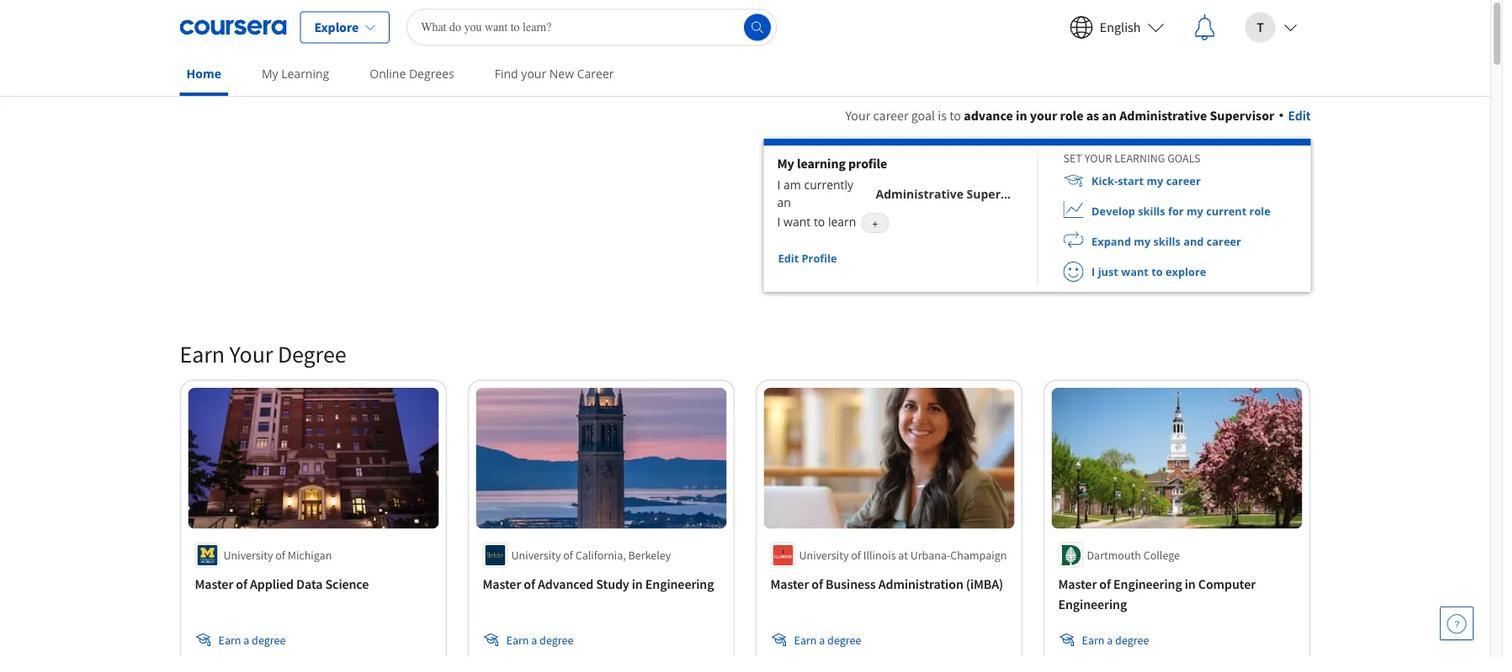 Task type: locate. For each thing, give the bounding box(es) containing it.
degree for business
[[828, 633, 862, 648]]

1 horizontal spatial career
[[1167, 173, 1201, 188]]

administrative up + button
[[876, 186, 964, 202]]

edit inside button
[[779, 251, 799, 266]]

4 a from the left
[[1108, 633, 1114, 648]]

earn a degree down "advanced"
[[507, 633, 574, 648]]

None search field
[[407, 9, 777, 46]]

of left illinois
[[852, 548, 861, 563]]

to left learn
[[814, 214, 825, 230]]

1 vertical spatial skills
[[1154, 234, 1181, 249]]

a for applied
[[244, 633, 250, 648]]

0 horizontal spatial role
[[1061, 107, 1084, 124]]

a for engineering
[[1108, 633, 1114, 648]]

2 master from the left
[[483, 577, 521, 593]]

an down am
[[778, 195, 791, 211]]

role left as
[[1061, 107, 1084, 124]]

expand
[[1092, 234, 1132, 249]]

skills left and
[[1154, 234, 1181, 249]]

your for set
[[1085, 151, 1113, 166]]

to inside the i just want to explore button
[[1152, 264, 1164, 279]]

skills inside button
[[1139, 204, 1166, 219]]

0 vertical spatial my
[[262, 66, 278, 82]]

my right for
[[1187, 204, 1204, 219]]

and
[[1184, 234, 1205, 249]]

of up "advanced"
[[564, 548, 573, 563]]

of for engineering
[[1100, 577, 1112, 593]]

3 a from the left
[[820, 633, 826, 648]]

career down goals
[[1167, 173, 1201, 188]]

4 master from the left
[[1059, 577, 1097, 593]]

0 horizontal spatial your
[[522, 66, 547, 82]]

career
[[874, 107, 909, 124], [1167, 173, 1201, 188], [1207, 234, 1242, 249]]

1 vertical spatial my
[[1187, 204, 1204, 219]]

my inside earn your degree main content
[[778, 155, 795, 172]]

0 vertical spatial an
[[1103, 107, 1117, 124]]

administrative up goals
[[1120, 107, 1208, 124]]

find your new career link
[[488, 55, 621, 93]]

1 vertical spatial an
[[778, 195, 791, 211]]

0 horizontal spatial university
[[224, 548, 273, 563]]

earn a degree for engineering
[[1083, 633, 1150, 648]]

degree
[[252, 633, 286, 648], [540, 633, 574, 648], [828, 633, 862, 648], [1116, 633, 1150, 648]]

0 vertical spatial your
[[846, 107, 871, 124]]

master inside master of engineering in computer engineering
[[1059, 577, 1097, 593]]

0 horizontal spatial my
[[262, 66, 278, 82]]

earn for master of business administration (imba)
[[795, 633, 817, 648]]

california,
[[576, 548, 626, 563]]

master
[[195, 577, 233, 593], [483, 577, 521, 593], [771, 577, 809, 593], [1059, 577, 1097, 593]]

science
[[325, 577, 369, 593]]

1 horizontal spatial university
[[512, 548, 561, 563]]

a
[[244, 633, 250, 648], [532, 633, 538, 648], [820, 633, 826, 648], [1108, 633, 1114, 648]]

1 vertical spatial administrative
[[876, 186, 964, 202]]

2 vertical spatial i
[[1092, 264, 1096, 279]]

1 horizontal spatial want
[[1122, 264, 1149, 279]]

degree
[[278, 340, 346, 369]]

0 horizontal spatial supervisor
[[967, 186, 1030, 202]]

of left applied
[[236, 577, 248, 593]]

your left "degree"
[[229, 340, 273, 369]]

earn a degree down master of engineering in computer engineering
[[1083, 633, 1150, 648]]

master of advanced study in engineering link
[[483, 575, 720, 595]]

i inside button
[[1092, 264, 1096, 279]]

in right advance
[[1016, 107, 1028, 124]]

master left the business
[[771, 577, 809, 593]]

2 horizontal spatial in
[[1185, 577, 1196, 593]]

university for applied
[[224, 548, 273, 563]]

kick-
[[1092, 173, 1118, 188]]

2 degree from the left
[[540, 633, 574, 648]]

engineering down college
[[1114, 577, 1183, 593]]

1 vertical spatial supervisor
[[967, 186, 1030, 202]]

1 horizontal spatial role
[[1250, 204, 1271, 219]]

a for advanced
[[532, 633, 538, 648]]

1 horizontal spatial edit
[[1289, 107, 1312, 124]]

i left just
[[1092, 264, 1096, 279]]

english button
[[1057, 0, 1179, 54]]

to
[[950, 107, 962, 124], [814, 214, 825, 230], [1152, 264, 1164, 279]]

master of business administration (imba) link
[[771, 575, 1008, 595]]

i want to learn
[[778, 214, 857, 230]]

1 horizontal spatial an
[[1103, 107, 1117, 124]]

degree down master of engineering in computer engineering
[[1116, 633, 1150, 648]]

explore
[[1166, 264, 1207, 279]]

earn for master of engineering in computer engineering
[[1083, 633, 1105, 648]]

1 vertical spatial career
[[1167, 173, 1201, 188]]

engineering down berkeley
[[646, 577, 714, 593]]

0 vertical spatial supervisor
[[1210, 107, 1275, 124]]

your
[[522, 66, 547, 82], [1031, 107, 1058, 124], [1085, 151, 1113, 166]]

of
[[276, 548, 285, 563], [564, 548, 573, 563], [852, 548, 861, 563], [236, 577, 248, 593], [524, 577, 536, 593], [812, 577, 824, 593], [1100, 577, 1112, 593]]

explore
[[315, 19, 359, 36]]

of left michigan
[[276, 548, 285, 563]]

profile
[[802, 251, 838, 266]]

1 vertical spatial role
[[1250, 204, 1271, 219]]

engineering down dartmouth
[[1059, 597, 1128, 614]]

university up "advanced"
[[512, 548, 561, 563]]

your
[[846, 107, 871, 124], [229, 340, 273, 369]]

4 degree from the left
[[1116, 633, 1150, 648]]

0 horizontal spatial administrative
[[876, 186, 964, 202]]

1 vertical spatial your
[[229, 340, 273, 369]]

degree for advanced
[[540, 633, 574, 648]]

3 master from the left
[[771, 577, 809, 593]]

find
[[495, 66, 518, 82]]

administrative
[[1120, 107, 1208, 124], [876, 186, 964, 202]]

2 vertical spatial career
[[1207, 234, 1242, 249]]

supervisor left edit dropdown button
[[1210, 107, 1275, 124]]

want inside button
[[1122, 264, 1149, 279]]

current
[[1207, 204, 1247, 219]]

learning
[[1115, 151, 1166, 166], [797, 155, 846, 172]]

want right just
[[1122, 264, 1149, 279]]

1 earn a degree from the left
[[219, 633, 286, 648]]

t
[[1257, 19, 1265, 36]]

in inside master of engineering in computer engineering
[[1185, 577, 1196, 593]]

my for my learning
[[262, 66, 278, 82]]

skills
[[1139, 204, 1166, 219], [1154, 234, 1181, 249]]

1 horizontal spatial your
[[1031, 107, 1058, 124]]

supervisor
[[1210, 107, 1275, 124], [967, 186, 1030, 202]]

i for i am currently an
[[778, 177, 781, 193]]

english
[[1100, 19, 1141, 36]]

1 vertical spatial edit
[[779, 251, 799, 266]]

degree down applied
[[252, 633, 286, 648]]

earn a degree down the business
[[795, 633, 862, 648]]

berkeley
[[629, 548, 671, 563]]

my right the expand
[[1135, 234, 1151, 249]]

in right 'study'
[[632, 577, 643, 593]]

master left "advanced"
[[483, 577, 521, 593]]

university up applied
[[224, 548, 273, 563]]

earn your degree main content
[[0, 85, 1491, 658]]

skills left for
[[1139, 204, 1166, 219]]

3 university from the left
[[800, 548, 849, 563]]

2 vertical spatial to
[[1152, 264, 1164, 279]]

of for applied
[[236, 577, 248, 593]]

1 vertical spatial want
[[1122, 264, 1149, 279]]

0 vertical spatial skills
[[1139, 204, 1166, 219]]

learning up kick-start my career on the top of the page
[[1115, 151, 1166, 166]]

i
[[778, 177, 781, 193], [778, 214, 781, 230], [1092, 264, 1096, 279]]

i just want to explore button
[[1039, 257, 1207, 287]]

your career goal is to advance in your role as an administrative supervisor
[[846, 107, 1275, 124]]

3 degree from the left
[[828, 633, 862, 648]]

my right start on the top right
[[1147, 173, 1164, 188]]

0 vertical spatial your
[[522, 66, 547, 82]]

my for my learning profile
[[778, 155, 795, 172]]

master left applied
[[195, 577, 233, 593]]

coursera image
[[180, 14, 287, 41]]

my up am
[[778, 155, 795, 172]]

administration
[[879, 577, 964, 593]]

of for advanced
[[524, 577, 536, 593]]

profile
[[849, 155, 888, 172]]

earn a degree
[[219, 633, 286, 648], [507, 633, 574, 648], [795, 633, 862, 648], [1083, 633, 1150, 648]]

0 horizontal spatial your
[[229, 340, 273, 369]]

your up "profile"
[[846, 107, 871, 124]]

2 horizontal spatial your
[[1085, 151, 1113, 166]]

0 vertical spatial role
[[1061, 107, 1084, 124]]

of down dartmouth
[[1100, 577, 1112, 593]]

an right as
[[1103, 107, 1117, 124]]

edit
[[1289, 107, 1312, 124], [779, 251, 799, 266]]

1 university from the left
[[224, 548, 273, 563]]

of left "advanced"
[[524, 577, 536, 593]]

to left explore
[[1152, 264, 1164, 279]]

1 degree from the left
[[252, 633, 286, 648]]

career left the goal
[[874, 107, 909, 124]]

career right and
[[1207, 234, 1242, 249]]

0 vertical spatial want
[[784, 214, 811, 230]]

master for master of engineering in computer engineering
[[1059, 577, 1097, 593]]

just
[[1099, 264, 1119, 279]]

your left as
[[1031, 107, 1058, 124]]

edit profile button
[[778, 243, 838, 274]]

+ button
[[862, 213, 889, 233]]

career
[[577, 66, 614, 82]]

want down i am currently an
[[784, 214, 811, 230]]

your right find
[[522, 66, 547, 82]]

i am currently an
[[778, 177, 854, 211]]

1 vertical spatial i
[[778, 214, 781, 230]]

learning
[[281, 66, 329, 82]]

0 horizontal spatial edit
[[779, 251, 799, 266]]

2 horizontal spatial university
[[800, 548, 849, 563]]

0 vertical spatial edit
[[1289, 107, 1312, 124]]

i left am
[[778, 177, 781, 193]]

supervisor left graduation cap icon
[[967, 186, 1030, 202]]

to right is
[[950, 107, 962, 124]]

my left learning
[[262, 66, 278, 82]]

an
[[1103, 107, 1117, 124], [778, 195, 791, 211]]

0 vertical spatial i
[[778, 177, 781, 193]]

kick-start my career
[[1092, 173, 1201, 188]]

my learning link
[[255, 55, 336, 93]]

2 earn a degree from the left
[[507, 633, 574, 648]]

home link
[[180, 55, 228, 96]]

as
[[1087, 107, 1100, 124]]

1 horizontal spatial in
[[1016, 107, 1028, 124]]

currently
[[805, 177, 854, 193]]

degree down the business
[[828, 633, 862, 648]]

3 earn a degree from the left
[[795, 633, 862, 648]]

degree down "advanced"
[[540, 633, 574, 648]]

0 vertical spatial to
[[950, 107, 962, 124]]

i am currently an administrative supervisor element
[[873, 181, 1030, 207]]

2 university from the left
[[512, 548, 561, 563]]

2 vertical spatial my
[[1135, 234, 1151, 249]]

earn
[[180, 340, 225, 369], [219, 633, 241, 648], [507, 633, 529, 648], [795, 633, 817, 648], [1083, 633, 1105, 648]]

2 horizontal spatial career
[[1207, 234, 1242, 249]]

edit inside dropdown button
[[1289, 107, 1312, 124]]

0 vertical spatial administrative
[[1120, 107, 1208, 124]]

of inside master of engineering in computer engineering
[[1100, 577, 1112, 593]]

in
[[1016, 107, 1028, 124], [632, 577, 643, 593], [1185, 577, 1196, 593]]

2 horizontal spatial to
[[1152, 264, 1164, 279]]

2 a from the left
[[532, 633, 538, 648]]

1 master from the left
[[195, 577, 233, 593]]

my
[[1147, 173, 1164, 188], [1187, 204, 1204, 219], [1135, 234, 1151, 249]]

degrees
[[409, 66, 455, 82]]

master down dartmouth
[[1059, 577, 1097, 593]]

learning up currently
[[797, 155, 846, 172]]

earn a degree for applied
[[219, 633, 286, 648]]

i inside i am currently an
[[778, 177, 781, 193]]

role right current
[[1250, 204, 1271, 219]]

administrative inside "element"
[[876, 186, 964, 202]]

of left the business
[[812, 577, 824, 593]]

in left 'computer'
[[1185, 577, 1196, 593]]

0 horizontal spatial career
[[874, 107, 909, 124]]

i down i am currently an
[[778, 214, 781, 230]]

home
[[187, 66, 221, 82]]

earn a degree for business
[[795, 633, 862, 648]]

0 horizontal spatial to
[[814, 214, 825, 230]]

1 horizontal spatial my
[[778, 155, 795, 172]]

2 vertical spatial your
[[1085, 151, 1113, 166]]

university up the business
[[800, 548, 849, 563]]

0 horizontal spatial an
[[778, 195, 791, 211]]

1 vertical spatial your
[[1031, 107, 1058, 124]]

1 vertical spatial my
[[778, 155, 795, 172]]

your up kick-
[[1085, 151, 1113, 166]]

my
[[262, 66, 278, 82], [778, 155, 795, 172]]

data
[[296, 577, 323, 593]]

engineering
[[646, 577, 714, 593], [1114, 577, 1183, 593], [1059, 597, 1128, 614]]

1 a from the left
[[244, 633, 250, 648]]

earn a degree down applied
[[219, 633, 286, 648]]

4 earn a degree from the left
[[1083, 633, 1150, 648]]



Task type: vqa. For each thing, say whether or not it's contained in the screenshot.
the C4C Career Academy image
no



Task type: describe. For each thing, give the bounding box(es) containing it.
skills inside button
[[1154, 234, 1181, 249]]

engineering for study
[[646, 577, 714, 593]]

1 horizontal spatial learning
[[1115, 151, 1166, 166]]

develop skills for my current role
[[1092, 204, 1271, 219]]

+
[[873, 217, 879, 231]]

college
[[1144, 548, 1181, 563]]

role inside button
[[1250, 204, 1271, 219]]

earn a degree for advanced
[[507, 633, 574, 648]]

illinois
[[864, 548, 896, 563]]

expand my skills and career
[[1092, 234, 1242, 249]]

am
[[784, 177, 802, 193]]

edit for edit profile
[[779, 251, 799, 266]]

0 vertical spatial my
[[1147, 173, 1164, 188]]

start
[[1118, 173, 1145, 188]]

1 horizontal spatial administrative
[[1120, 107, 1208, 124]]

goals
[[1168, 151, 1201, 166]]

develop
[[1092, 204, 1136, 219]]

learn
[[829, 214, 857, 230]]

line chart image
[[1064, 201, 1084, 221]]

advanced
[[538, 577, 594, 593]]

engineering for in
[[1059, 597, 1128, 614]]

master for master of applied data science
[[195, 577, 233, 593]]

applied
[[250, 577, 294, 593]]

of for business
[[812, 577, 824, 593]]

smile image
[[1064, 262, 1084, 282]]

master of business administration (imba)
[[771, 577, 1004, 593]]

earn for master of advanced study in engineering
[[507, 633, 529, 648]]

of for illinois
[[852, 548, 861, 563]]

explore button
[[300, 11, 390, 43]]

online degrees
[[370, 66, 455, 82]]

computer
[[1199, 577, 1256, 593]]

of for michigan
[[276, 548, 285, 563]]

supervisor inside the i am currently an administrative supervisor "element"
[[967, 186, 1030, 202]]

0 horizontal spatial learning
[[797, 155, 846, 172]]

0 horizontal spatial want
[[784, 214, 811, 230]]

master for master of advanced study in engineering
[[483, 577, 521, 593]]

degree for engineering
[[1116, 633, 1150, 648]]

business
[[826, 577, 876, 593]]

my learning profile
[[778, 155, 888, 172]]

your for find
[[522, 66, 547, 82]]

master of engineering in computer engineering link
[[1059, 575, 1296, 615]]

study
[[596, 577, 630, 593]]

i for i want to learn
[[778, 214, 781, 230]]

university for business
[[800, 548, 849, 563]]

master for master of business administration (imba)
[[771, 577, 809, 593]]

your inside "element"
[[229, 340, 273, 369]]

edit profile
[[779, 251, 838, 266]]

kick-start my career button
[[1039, 166, 1201, 196]]

edit for edit
[[1289, 107, 1312, 124]]

michigan
[[288, 548, 332, 563]]

earn your degree collection element
[[170, 312, 1322, 658]]

i for i just want to explore
[[1092, 264, 1096, 279]]

graduation cap image
[[1064, 171, 1084, 191]]

my learning
[[262, 66, 329, 82]]

t button
[[1232, 0, 1312, 54]]

dartmouth
[[1088, 548, 1142, 563]]

administrative supervisor
[[876, 186, 1030, 202]]

advance
[[964, 107, 1014, 124]]

edit button
[[1280, 105, 1312, 125]]

online
[[370, 66, 406, 82]]

online degrees link
[[363, 55, 461, 93]]

a for business
[[820, 633, 826, 648]]

dartmouth college
[[1088, 548, 1181, 563]]

master of applied data science
[[195, 577, 369, 593]]

1 horizontal spatial supervisor
[[1210, 107, 1275, 124]]

1 horizontal spatial your
[[846, 107, 871, 124]]

university for advanced
[[512, 548, 561, 563]]

develop skills for my current role button
[[1039, 196, 1271, 227]]

0 horizontal spatial in
[[632, 577, 643, 593]]

(imba)
[[967, 577, 1004, 593]]

champaign
[[951, 548, 1007, 563]]

university of california, berkeley
[[512, 548, 671, 563]]

master of applied data science link
[[195, 575, 432, 595]]

What do you want to learn? text field
[[407, 9, 777, 46]]

university of illinois at urbana-champaign
[[800, 548, 1007, 563]]

1 vertical spatial to
[[814, 214, 825, 230]]

earn for master of applied data science
[[219, 633, 241, 648]]

an inside i am currently an
[[778, 195, 791, 211]]

is
[[938, 107, 947, 124]]

help center image
[[1448, 614, 1468, 634]]

master of advanced study in engineering
[[483, 577, 714, 593]]

master of engineering in computer engineering
[[1059, 577, 1256, 614]]

university of michigan
[[224, 548, 332, 563]]

new
[[550, 66, 574, 82]]

set your learning goals
[[1064, 151, 1201, 166]]

for
[[1169, 204, 1185, 219]]

repeat image
[[1064, 232, 1084, 252]]

1 horizontal spatial to
[[950, 107, 962, 124]]

i just want to explore
[[1092, 264, 1207, 279]]

earn your degree
[[180, 340, 346, 369]]

set
[[1064, 151, 1083, 166]]

urbana-
[[911, 548, 951, 563]]

find your new career
[[495, 66, 614, 82]]

expand my skills and career button
[[1039, 227, 1242, 257]]

my inside button
[[1187, 204, 1204, 219]]

0 vertical spatial career
[[874, 107, 909, 124]]

goal
[[912, 107, 936, 124]]

at
[[899, 548, 909, 563]]

degree for applied
[[252, 633, 286, 648]]

of for california,
[[564, 548, 573, 563]]



